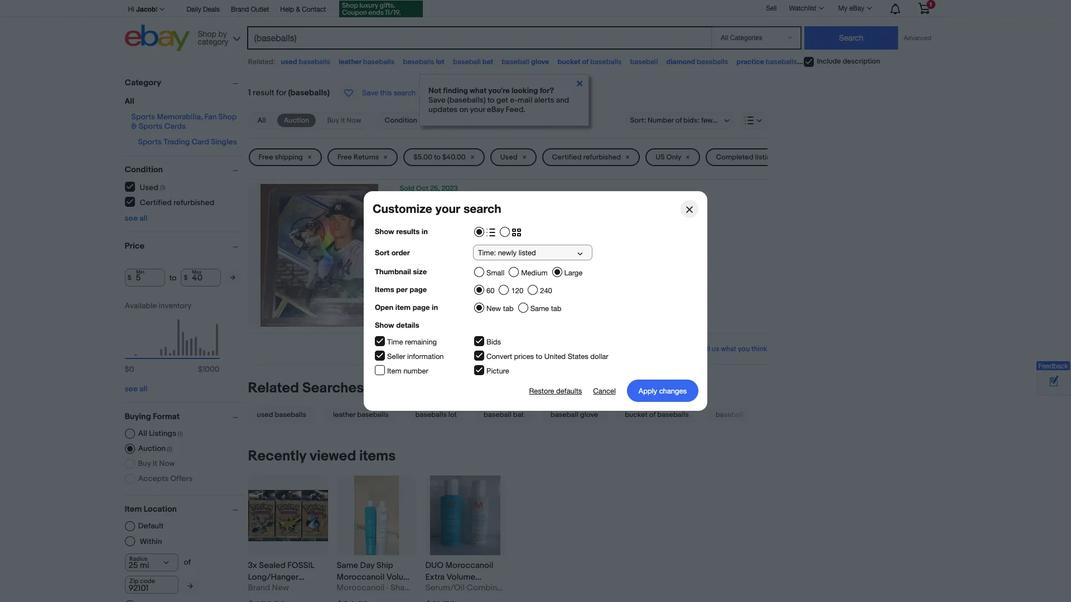 Task type: describe. For each thing, give the bounding box(es) containing it.
0 horizontal spatial it
[[153, 459, 157, 469]]

topps
[[422, 193, 448, 204]]

of inside "link"
[[649, 411, 656, 420]]

practice baseballs
[[737, 57, 797, 66]]

get
[[496, 95, 508, 105]]

same for same tab
[[530, 305, 549, 313]]

pre-
[[400, 207, 416, 218]]

see for condition
[[125, 214, 138, 223]]

related:
[[248, 57, 275, 66]]

2023
[[442, 184, 458, 193]]

accepts offers
[[138, 474, 193, 484]]

graph of available inventory between $5.0 and $40.0 image
[[125, 301, 220, 380]]

0 vertical spatial leather baseballs
[[339, 57, 395, 66]]

show for show results in
[[375, 227, 394, 236]]

combination
[[467, 583, 516, 594]]

1 vertical spatial baseballs lot
[[415, 411, 457, 420]]

recently
[[248, 448, 306, 465]]

searches
[[302, 380, 364, 397]]

0 vertical spatial baseballs lot
[[403, 57, 445, 66]]

0 vertical spatial used baseballs
[[281, 57, 330, 66]]

bid
[[404, 243, 417, 254]]

recently viewed items
[[248, 448, 396, 465]]

singles
[[211, 137, 237, 147]]

baseball link for related searches
[[702, 406, 757, 424]]

1 vertical spatial buy
[[138, 459, 151, 469]]

cards
[[164, 122, 186, 131]]

only
[[666, 153, 681, 162]]

0 horizontal spatial used
[[257, 411, 273, 420]]

same day ship moroccanoil volume shampoo and conditioner 8.5 fl heading
[[337, 561, 415, 603]]

buy it now inside 'link'
[[327, 116, 361, 125]]

sell inside 1 bid free shipping free returns authenticity guarantee view similar active items sell one like this
[[400, 302, 414, 313]]

duo moroccanoil extra volume shampoo and conditioner 2.4
[[425, 561, 501, 603]]

0 vertical spatial certified refurbished link
[[542, 148, 640, 166]]

1 horizontal spatial glove
[[580, 411, 598, 420]]

25,
[[430, 184, 440, 193]]

1 vertical spatial certified refurbished link
[[125, 197, 215, 207]]

conditioner inside the duo moroccanoil extra volume shampoo and conditioner 2.4
[[425, 596, 471, 603]]

details
[[396, 321, 419, 330]]

sealed
[[259, 561, 286, 571]]

watchlist link
[[783, 2, 829, 15]]

ship
[[376, 561, 393, 571]]

1 horizontal spatial bat
[[513, 411, 524, 420]]

new inside customize your search dialog
[[487, 305, 501, 313]]

daily deals
[[187, 6, 220, 13]]

buy inside buy it now 'link'
[[327, 116, 339, 125]]

1 horizontal spatial refurbished
[[583, 153, 621, 162]]

apply changes button
[[627, 380, 699, 402]]

search for save this search
[[394, 89, 415, 97]]

$ 1000
[[198, 365, 220, 374]]

0 vertical spatial bat
[[482, 57, 493, 66]]

daily
[[187, 6, 201, 13]]

0 horizontal spatial shipping
[[275, 153, 303, 162]]

sports for sports trading card singles
[[138, 137, 162, 147]]

advanced link
[[898, 27, 937, 49]]

category
[[125, 78, 161, 88]]

used for used
[[500, 153, 518, 162]]

0 vertical spatial leather
[[339, 57, 362, 66]]

1 vertical spatial buy it now
[[138, 459, 175, 469]]

sort order
[[375, 248, 410, 257]]

us only link
[[646, 148, 700, 166]]

items
[[375, 285, 394, 294]]

moroccanoil inside the duo moroccanoil extra volume shampoo and conditioner 2.4
[[445, 561, 493, 571]]

brand for brand new
[[248, 583, 270, 594]]

tab for same tab
[[551, 305, 562, 313]]

it inside 'link'
[[341, 116, 345, 125]]

medium
[[521, 269, 548, 277]]

completed listings
[[716, 153, 779, 162]]

Auction selected text field
[[284, 115, 309, 126]]

this inside 1 bid free shipping free returns authenticity guarantee view similar active items sell one like this
[[447, 302, 461, 313]]

sports memorabilia, fan shop & sports cards
[[131, 112, 237, 131]]

not finding what you're looking for? save (baseballs) to get e-mail alerts and updates on your ebay feed.
[[429, 86, 569, 114]]

volume inside same day ship moroccanoil volume shampoo and conditioner 8.5 fl
[[387, 573, 415, 583]]

2021 topps gold label class 2 blue #43 aaron judge /99 link
[[400, 193, 767, 208]]

to inside not finding what you're looking for? save (baseballs) to get e-mail alerts and updates on your ebay feed.
[[487, 95, 495, 105]]

0 horizontal spatial certified
[[140, 198, 172, 207]]

authenticity
[[410, 279, 457, 289]]

feed.
[[506, 105, 525, 114]]

order
[[391, 248, 410, 257]]

Authenticity Guarantee text field
[[400, 278, 500, 290]]

help & contact
[[280, 6, 326, 13]]

cancel button
[[593, 380, 616, 402]]

sports trading card singles link
[[138, 137, 237, 147]]

shipping inside 1 bid free shipping free returns authenticity guarantee view similar active items sell one like this
[[419, 255, 451, 266]]

used link
[[490, 148, 537, 166]]

auction (1)
[[138, 444, 172, 454]]

location
[[144, 504, 177, 515]]

thumbnail
[[375, 267, 411, 276]]

1 vertical spatial items
[[359, 448, 396, 465]]

 (1) Items text field
[[166, 446, 172, 453]]

$ up buying format dropdown button
[[198, 365, 202, 374]]

baseball bat inside baseball bat link
[[484, 411, 524, 420]]

within
[[140, 537, 162, 546]]

(1) inside all listings (1)
[[178, 431, 183, 438]]

duo moroccanoil extra volume shampoo and conditioner 2.4 link
[[425, 560, 505, 603]]

1 result for (baseballs)
[[248, 88, 330, 98]]

apply within filter image
[[187, 583, 193, 590]]

0 vertical spatial of
[[582, 57, 589, 66]]

sports for sports memorabilia, fan shop & sports cards
[[131, 112, 155, 122]]

completed listings link
[[706, 148, 798, 166]]

2
[[526, 193, 532, 204]]

customize your search
[[373, 202, 501, 216]]

finding
[[443, 86, 468, 95]]

alerts
[[534, 95, 554, 105]]

result
[[253, 88, 274, 98]]

what for you're
[[470, 86, 487, 95]]

you
[[738, 345, 750, 354]]

0 vertical spatial certified refurbished
[[552, 153, 621, 162]]

0 vertical spatial bucket
[[558, 57, 581, 66]]

prices
[[514, 353, 534, 361]]

to right minimum value $5 text box
[[169, 273, 177, 283]]

see all button for price
[[125, 384, 148, 394]]

0 vertical spatial baseball glove
[[502, 57, 549, 66]]

all listings (1)
[[138, 429, 183, 439]]

bucket of baseballs link
[[612, 406, 702, 424]]

auction for auction
[[284, 116, 309, 125]]

0 horizontal spatial new
[[272, 583, 289, 594]]

(1) for used
[[160, 184, 165, 191]]

free down all link on the top of page
[[259, 153, 273, 162]]

bids
[[487, 338, 501, 346]]

0 horizontal spatial refurbished
[[174, 198, 214, 207]]

default
[[138, 522, 164, 531]]

and inside not finding what you're looking for? save (baseballs) to get e-mail alerts and updates on your ebay feed.
[[556, 95, 569, 105]]

0 horizontal spatial (baseballs)
[[288, 88, 330, 98]]

$5.00 to $40.00 link
[[404, 148, 485, 166]]

states
[[568, 353, 588, 361]]

used for used (1)
[[140, 183, 158, 192]]

1 vertical spatial used baseballs
[[257, 411, 306, 420]]

free down bid
[[400, 255, 417, 266]]

account navigation
[[125, 0, 938, 19]]

3x sealed fossil long/hanger booster packs (artset) w
[[248, 561, 315, 603]]

$40.00
[[442, 153, 466, 162]]

my
[[838, 4, 847, 12]]

save this search button
[[336, 84, 419, 103]]

judge
[[603, 193, 631, 204]]

ebay inside account navigation
[[849, 4, 864, 12]]

view
[[400, 290, 418, 301]]

you're
[[488, 86, 510, 95]]

get the coupon image
[[339, 1, 423, 17]]

#43
[[555, 193, 573, 204]]

practice
[[737, 57, 764, 66]]

day
[[360, 561, 375, 571]]

blue
[[534, 193, 553, 204]]

help & contact link
[[280, 4, 326, 16]]

page for item
[[413, 303, 430, 312]]

volume inside the duo moroccanoil extra volume shampoo and conditioner 2.4
[[447, 573, 475, 583]]

item for item number
[[387, 367, 401, 375]]

gold
[[450, 193, 472, 204]]

item location button
[[125, 504, 243, 515]]

auction for auction (1)
[[138, 444, 166, 454]]

new tab
[[487, 305, 514, 313]]

for
[[276, 88, 286, 98]]

0 vertical spatial glove
[[531, 57, 549, 66]]

1 vertical spatial leather
[[333, 411, 356, 420]]

your shopping cart contains 1 item image
[[917, 3, 930, 14]]

$ up available
[[128, 274, 131, 282]]

same day ship moroccanoil volume shampoo and conditioner 8.5 fl oz duo image
[[354, 476, 399, 556]]

240
[[540, 287, 552, 295]]

think
[[751, 345, 767, 354]]

& inside account navigation
[[296, 6, 300, 13]]

/99
[[633, 193, 648, 204]]

available inventory
[[125, 301, 191, 311]]

(baseballs) inside not finding what you're looking for? save (baseballs) to get e-mail alerts and updates on your ebay feed.
[[447, 95, 486, 105]]

1 vertical spatial all
[[257, 116, 266, 125]]

duo
[[425, 561, 444, 571]]

(artset)
[[248, 596, 276, 603]]

1 vertical spatial leather baseballs
[[333, 411, 389, 420]]

shampoo right the ·
[[391, 583, 427, 594]]

conditioner inside same day ship moroccanoil volume shampoo and conditioner 8.5 fl
[[337, 596, 382, 603]]

moroccanoil inside same day ship moroccanoil volume shampoo and conditioner 8.5 fl
[[337, 573, 385, 583]]

tell us what you think
[[699, 345, 767, 354]]

0 horizontal spatial certified refurbished
[[140, 198, 214, 207]]

save inside "save this search" button
[[362, 89, 378, 97]]

class
[[500, 193, 524, 204]]

sell inside account navigation
[[766, 4, 777, 12]]

this inside button
[[380, 89, 392, 97]]

and
[[375, 584, 391, 595]]



Task type: locate. For each thing, give the bounding box(es) containing it.
0 horizontal spatial what
[[470, 86, 487, 95]]

auction
[[284, 116, 309, 125], [138, 444, 166, 454]]

2 conditioner from the left
[[425, 596, 471, 603]]

see all for price
[[125, 384, 148, 394]]

search inside "save this search" button
[[394, 89, 415, 97]]

available
[[125, 301, 157, 311]]

items
[[472, 290, 493, 301], [359, 448, 396, 465]]

2021
[[400, 193, 420, 204]]

certified
[[552, 153, 582, 162], [140, 198, 172, 207]]

card
[[192, 137, 209, 147]]

1 horizontal spatial 1
[[400, 243, 402, 254]]

ebay inside not finding what you're looking for? save (baseballs) to get e-mail alerts and updates on your ebay feed.
[[487, 105, 504, 114]]

shipping up returns
[[419, 255, 451, 266]]

1 vertical spatial (1)
[[178, 431, 183, 438]]

certified refurbished up aaron
[[552, 153, 621, 162]]

bucket of baseballs inside "link"
[[625, 411, 689, 420]]

1 horizontal spatial and
[[556, 95, 569, 105]]

tab down the 120
[[503, 305, 514, 313]]

1 vertical spatial your
[[436, 202, 460, 216]]

show down open in the bottom of the page
[[375, 321, 394, 330]]

0 vertical spatial lot
[[436, 57, 445, 66]]

on
[[459, 105, 468, 114]]

us
[[656, 153, 665, 162]]

save this search
[[362, 89, 415, 97]]

1 vertical spatial bat
[[513, 411, 524, 420]]

same inside customize your search dialog
[[530, 305, 549, 313]]

ebay right the my on the top
[[849, 4, 864, 12]]

baseball link for related:
[[630, 57, 658, 66]]

sold  oct 25, 2023 2021 topps gold label class 2 blue #43 aaron judge /99 pre-owned
[[400, 184, 648, 218]]

1 vertical spatial baseball glove
[[551, 411, 598, 420]]

daily deals link
[[187, 4, 220, 16]]

2 volume from the left
[[447, 573, 475, 583]]

Minimum value $5 text field
[[125, 269, 165, 287]]

item for item location
[[125, 504, 142, 515]]

sports
[[131, 112, 155, 122], [139, 122, 163, 131], [138, 137, 162, 147]]

of
[[582, 57, 589, 66], [649, 411, 656, 420], [184, 558, 191, 567]]

glove down cancel button
[[580, 411, 598, 420]]

glove
[[531, 57, 549, 66], [580, 411, 598, 420]]

save inside not finding what you're looking for? save (baseballs) to get e-mail alerts and updates on your ebay feed.
[[429, 95, 446, 105]]

free shipping link
[[249, 148, 322, 166]]

$ up buying
[[125, 365, 129, 374]]

free up per on the top left
[[400, 267, 417, 277]]

see for price
[[125, 384, 138, 394]]

leather up "save this search" button
[[339, 57, 362, 66]]

lot up not
[[436, 57, 445, 66]]

sell left watchlist
[[766, 4, 777, 12]]

2 see all button from the top
[[125, 384, 148, 394]]

1 conditioner from the left
[[337, 596, 382, 603]]

1 vertical spatial refurbished
[[174, 198, 214, 207]]

bucket inside "link"
[[625, 411, 648, 420]]

sell one like this link
[[400, 302, 461, 313]]

brand new
[[248, 583, 289, 594]]

trading
[[164, 137, 190, 147]]

see all button down 0
[[125, 384, 148, 394]]

format
[[153, 412, 180, 422]]

your right on
[[470, 105, 485, 114]]

all up the price
[[139, 214, 148, 223]]

1 vertical spatial see
[[125, 384, 138, 394]]

glove up for?
[[531, 57, 549, 66]]

1 horizontal spatial search
[[464, 202, 501, 216]]

0 vertical spatial all
[[125, 97, 134, 106]]

1 vertical spatial sell
[[400, 302, 414, 313]]

(1) inside auction (1)
[[167, 446, 172, 453]]

1 bid free shipping free returns authenticity guarantee view similar active items sell one like this
[[400, 243, 500, 313]]

same day ship moroccanoil volume shampoo and conditioner 8.5 fl link
[[337, 560, 416, 603]]

used right related:
[[281, 57, 297, 66]]

1 horizontal spatial auction
[[284, 116, 309, 125]]

same down 240
[[530, 305, 549, 313]]

certified down used (1)
[[140, 198, 172, 207]]

1 see from the top
[[125, 214, 138, 223]]

1 horizontal spatial used
[[281, 57, 297, 66]]

1 volume from the left
[[387, 573, 415, 583]]

& inside sports memorabilia, fan shop & sports cards
[[131, 122, 137, 131]]

conditioner down moroccanoil · shampoo
[[337, 596, 382, 603]]

brand outlet link
[[231, 4, 269, 16]]

buy it now down auction (1)
[[138, 459, 175, 469]]

listings
[[755, 153, 779, 162]]

this left not
[[380, 89, 392, 97]]

1 for 1 bid free shipping free returns authenticity guarantee view similar active items sell one like this
[[400, 243, 402, 254]]

united
[[544, 353, 566, 361]]

restore defaults
[[529, 387, 582, 395]]

leather
[[339, 57, 362, 66], [333, 411, 356, 420]]

1 horizontal spatial items
[[472, 290, 493, 301]]

see down 0
[[125, 384, 138, 394]]

sold
[[400, 184, 414, 193]]

1 for 1 result for (baseballs)
[[248, 88, 251, 98]]

baseballs lot
[[403, 57, 445, 66], [415, 411, 457, 420]]

all for condition
[[139, 214, 148, 223]]

shampoo down extra
[[425, 584, 462, 595]]

brand for brand outlet
[[231, 6, 249, 13]]

tab
[[503, 305, 514, 313], [551, 305, 562, 313]]

shipping down auction link
[[275, 153, 303, 162]]

baseball bat down picture
[[484, 411, 524, 420]]

used baseballs up 1 result for (baseballs)
[[281, 57, 330, 66]]

search inside customize your search dialog
[[464, 202, 501, 216]]

0 horizontal spatial buy it now
[[138, 459, 175, 469]]

used baseballs down related
[[257, 411, 306, 420]]

now down "save this search" button
[[347, 116, 361, 125]]

buying format button
[[125, 412, 243, 422]]

2 horizontal spatial of
[[649, 411, 656, 420]]

0 vertical spatial items
[[472, 290, 493, 301]]

serum/oil combination
[[425, 583, 516, 594]]

0 vertical spatial ebay
[[849, 4, 864, 12]]

customize
[[373, 202, 432, 216]]

0 horizontal spatial glove
[[531, 57, 549, 66]]

seller information
[[387, 353, 444, 361]]

and inside the duo moroccanoil extra volume shampoo and conditioner 2.4
[[464, 584, 478, 595]]

item
[[395, 303, 411, 312]]

0 horizontal spatial conditioner
[[337, 596, 382, 603]]

picture
[[487, 367, 509, 375]]

0 horizontal spatial now
[[159, 459, 175, 469]]

conditioner down serum/oil
[[425, 596, 471, 603]]

1 horizontal spatial bucket of baseballs
[[625, 411, 689, 420]]

&
[[296, 6, 300, 13], [131, 122, 137, 131]]

item up default link
[[125, 504, 142, 515]]

baseball bat link
[[470, 406, 537, 424]]

see all down 0
[[125, 384, 148, 394]]

60
[[487, 287, 495, 295]]

1 see all from the top
[[125, 214, 148, 223]]

1 see all button from the top
[[125, 214, 148, 223]]

page down similar in the top of the page
[[413, 303, 430, 312]]

to inside dialog
[[536, 353, 542, 361]]

now down  (1) items text field
[[159, 459, 175, 469]]

 (1) Items text field
[[176, 431, 183, 438]]

0 vertical spatial same
[[530, 305, 549, 313]]

page for per
[[410, 285, 427, 294]]

used
[[281, 57, 297, 66], [257, 411, 273, 420]]

0 vertical spatial all
[[139, 214, 148, 223]]

0 vertical spatial buy
[[327, 116, 339, 125]]

tab for new tab
[[503, 305, 514, 313]]

diamond
[[666, 57, 695, 66]]

now inside buy it now 'link'
[[347, 116, 361, 125]]

(baseballs) right for
[[288, 88, 330, 98]]

your inside dialog
[[436, 202, 460, 216]]

3x sealed fossil long/hanger booster packs (artset) w heading
[[248, 561, 315, 603]]

1 horizontal spatial this
[[447, 302, 461, 313]]

in right the one
[[432, 303, 438, 312]]

1 horizontal spatial of
[[582, 57, 589, 66]]

same inside same day ship moroccanoil volume shampoo and conditioner 8.5 fl
[[337, 561, 358, 571]]

1 horizontal spatial (baseballs)
[[447, 95, 486, 105]]

certified refurbished down used (1)
[[140, 198, 214, 207]]

1 vertical spatial bucket of baseballs
[[625, 411, 689, 420]]

my ebay
[[838, 4, 864, 12]]

2 see all from the top
[[125, 384, 148, 394]]

items right viewed
[[359, 448, 396, 465]]

page right per on the top left
[[410, 285, 427, 294]]

buy it now link
[[320, 114, 368, 127]]

oct
[[416, 184, 429, 193]]

shampoo inside same day ship moroccanoil volume shampoo and conditioner 8.5 fl
[[337, 584, 373, 595]]

0 vertical spatial in
[[422, 227, 428, 236]]

tooltip
[[419, 74, 589, 126]]

1 vertical spatial certified refurbished
[[140, 198, 214, 207]]

what right 'us'
[[721, 345, 736, 354]]

same for same day ship moroccanoil volume shampoo and conditioner 8.5 fl
[[337, 561, 358, 571]]

1 inside 1 bid free shipping free returns authenticity guarantee view similar active items sell one like this
[[400, 243, 402, 254]]

rawlings baseballs
[[806, 57, 866, 66]]

all up buying
[[139, 384, 148, 394]]

1 vertical spatial and
[[464, 584, 478, 595]]

buy it now up free returns
[[327, 116, 361, 125]]

shampoo inside the duo moroccanoil extra volume shampoo and conditioner 2.4
[[425, 584, 462, 595]]

banner containing sell
[[125, 0, 938, 54]]

this down active
[[447, 302, 461, 313]]

0 horizontal spatial baseball link
[[630, 57, 658, 66]]

1 vertical spatial 1
[[400, 243, 402, 254]]

leather baseballs up "save this search" button
[[339, 57, 395, 66]]

what for you
[[721, 345, 736, 354]]

0 horizontal spatial items
[[359, 448, 396, 465]]

search for customize your search
[[464, 202, 501, 216]]

brand left "outlet"
[[231, 6, 249, 13]]

0 vertical spatial item
[[387, 367, 401, 375]]

all down category
[[125, 97, 134, 106]]

ebay down you're
[[487, 105, 504, 114]]

see up the price
[[125, 214, 138, 223]]

category button
[[125, 78, 243, 88]]

all for price
[[139, 384, 148, 394]]

1 vertical spatial search
[[464, 202, 501, 216]]

0 horizontal spatial certified refurbished link
[[125, 197, 215, 207]]

none submit inside banner
[[805, 26, 898, 50]]

your down 2023
[[436, 202, 460, 216]]

completed
[[716, 153, 754, 162]]

2021 topps gold label class 2 blue #43 aaron judge /99 heading
[[400, 193, 648, 204]]

0 vertical spatial now
[[347, 116, 361, 125]]

brand inside account navigation
[[231, 6, 249, 13]]

1 horizontal spatial bucket
[[625, 411, 648, 420]]

items down guarantee
[[472, 290, 493, 301]]

0 horizontal spatial bucket of baseballs
[[558, 57, 622, 66]]

1 vertical spatial this
[[447, 302, 461, 313]]

item inside customize your search dialog
[[387, 367, 401, 375]]

1 horizontal spatial ebay
[[849, 4, 864, 12]]

see all button for condition
[[125, 214, 148, 223]]

brand up (artset)
[[248, 583, 270, 594]]

1 left result
[[248, 88, 251, 98]]

same left day
[[337, 561, 358, 571]]

for?
[[540, 86, 554, 95]]

returns
[[354, 153, 379, 162]]

see all for condition
[[125, 214, 148, 223]]

baseballs lot link
[[402, 406, 470, 424]]

1 horizontal spatial save
[[429, 95, 446, 105]]

baseball glove down defaults
[[551, 411, 598, 420]]

1 horizontal spatial used
[[500, 153, 518, 162]]

1 horizontal spatial buy
[[327, 116, 339, 125]]

buy up accepts
[[138, 459, 151, 469]]

shampoo down day
[[337, 584, 373, 595]]

·
[[387, 583, 389, 594]]

3x sealed fossil long/hanger booster packs (artset) wotc original pokemon cards image
[[248, 490, 328, 542]]

save left on
[[429, 95, 446, 105]]

1 horizontal spatial item
[[387, 367, 401, 375]]

item number
[[387, 367, 428, 375]]

1 horizontal spatial in
[[432, 303, 438, 312]]

baseball
[[453, 57, 481, 66], [502, 57, 530, 66], [630, 57, 658, 66], [484, 411, 512, 420], [551, 411, 578, 420], [716, 411, 743, 420]]

it up free returns
[[341, 116, 345, 125]]

1 vertical spatial new
[[272, 583, 289, 594]]

1 vertical spatial bucket
[[625, 411, 648, 420]]

baseball glove inside baseball glove link
[[551, 411, 598, 420]]

0 horizontal spatial volume
[[387, 573, 415, 583]]

all down buying
[[138, 429, 147, 439]]

used down related
[[257, 411, 273, 420]]

1 vertical spatial same
[[337, 561, 358, 571]]

free left returns
[[337, 153, 352, 162]]

see all button up the price
[[125, 214, 148, 223]]

baseballs lot up not
[[403, 57, 445, 66]]

(1) inside used (1)
[[160, 184, 165, 191]]

in right results
[[422, 227, 428, 236]]

1 horizontal spatial new
[[487, 305, 501, 313]]

guarantee
[[459, 279, 500, 289]]

what inside not finding what you're looking for? save (baseballs) to get e-mail alerts and updates on your ebay feed.
[[470, 86, 487, 95]]

1 vertical spatial brand
[[248, 583, 270, 594]]

tooltip containing not finding what you're looking for?
[[419, 74, 589, 126]]

0 horizontal spatial same
[[337, 561, 358, 571]]

120
[[511, 287, 523, 295]]

price
[[125, 241, 144, 252]]

1 horizontal spatial (1)
[[167, 446, 172, 453]]

0 horizontal spatial of
[[184, 558, 191, 567]]

None text field
[[125, 576, 178, 594]]

(1) right the listings
[[178, 431, 183, 438]]

1 horizontal spatial baseball glove
[[551, 411, 598, 420]]

& left cards
[[131, 122, 137, 131]]

0 vertical spatial 1
[[248, 88, 251, 98]]

2 tab from the left
[[551, 305, 562, 313]]

your inside not finding what you're looking for? save (baseballs) to get e-mail alerts and updates on your ebay feed.
[[470, 105, 485, 114]]

all
[[139, 214, 148, 223], [139, 384, 148, 394]]

lot left baseball bat link
[[448, 411, 457, 420]]

same
[[530, 305, 549, 313], [337, 561, 358, 571]]

to left get
[[487, 95, 495, 105]]

2021 topps gold label class 2 blue #43 aaron judge /99 image
[[261, 184, 378, 327]]

what left you're
[[470, 86, 487, 95]]

$
[[128, 274, 131, 282], [184, 274, 188, 282], [125, 365, 129, 374], [198, 365, 202, 374]]

item location
[[125, 504, 177, 515]]

dollar
[[590, 353, 608, 361]]

0 horizontal spatial 1
[[248, 88, 251, 98]]

1 horizontal spatial buy it now
[[327, 116, 361, 125]]

used up 'class'
[[500, 153, 518, 162]]

certified refurbished link down used (1)
[[125, 197, 215, 207]]

0 vertical spatial bucket of baseballs
[[558, 57, 622, 66]]

0 horizontal spatial buy
[[138, 459, 151, 469]]

auction down all listings (1)
[[138, 444, 166, 454]]

(1) down condition
[[160, 184, 165, 191]]

used down condition
[[140, 183, 158, 192]]

duo moroccanoil extra volume shampoo and conditioner 2.4 heading
[[425, 561, 501, 603]]

see all up the price
[[125, 214, 148, 223]]

baseballs lot down number
[[415, 411, 457, 420]]

2 vertical spatial all
[[138, 429, 147, 439]]

baseball glove up looking
[[502, 57, 549, 66]]

0 vertical spatial (1)
[[160, 184, 165, 191]]

duo moroccanoil extra volume shampoo and conditioner 2.4 oz fine to medium hair image
[[430, 476, 500, 556]]

0 vertical spatial brand
[[231, 6, 249, 13]]

banner
[[125, 0, 938, 54]]

same tab
[[530, 305, 562, 313]]

items inside 1 bid free shipping free returns authenticity guarantee view similar active items sell one like this
[[472, 290, 493, 301]]

$ up inventory
[[184, 274, 188, 282]]

thumbnail size
[[375, 267, 427, 276]]

1 left bid
[[400, 243, 402, 254]]

bat
[[482, 57, 493, 66], [513, 411, 524, 420]]

1 all from the top
[[139, 214, 148, 223]]

show for show details
[[375, 321, 394, 330]]

default link
[[125, 522, 164, 532]]

looking
[[512, 86, 538, 95]]

buy right auction text box
[[327, 116, 339, 125]]

to right $5.00
[[434, 153, 441, 162]]

buying format
[[125, 412, 180, 422]]

refurbished down condition dropdown button
[[174, 198, 214, 207]]

2 all from the top
[[139, 384, 148, 394]]

returns
[[419, 267, 446, 277]]

0 horizontal spatial save
[[362, 89, 378, 97]]

1 horizontal spatial all
[[138, 429, 147, 439]]

certified refurbished link up aaron
[[542, 148, 640, 166]]

0 vertical spatial auction
[[284, 116, 309, 125]]

tab down 240
[[551, 305, 562, 313]]

listings
[[149, 429, 176, 439]]

0 vertical spatial certified
[[552, 153, 582, 162]]

watchlist
[[789, 4, 817, 12]]

defaults
[[556, 387, 582, 395]]

0 horizontal spatial &
[[131, 122, 137, 131]]

0 vertical spatial &
[[296, 6, 300, 13]]

sort
[[375, 248, 389, 257]]

customize your search dialog
[[0, 0, 1071, 603]]

show up sort
[[375, 227, 394, 236]]

1 horizontal spatial now
[[347, 116, 361, 125]]

refurbished up aaron
[[583, 153, 621, 162]]

1 vertical spatial lot
[[448, 411, 457, 420]]

fan
[[204, 112, 217, 122]]

0 vertical spatial this
[[380, 89, 392, 97]]

leather baseballs down searches
[[333, 411, 389, 420]]

1
[[248, 88, 251, 98], [400, 243, 402, 254]]

0 horizontal spatial item
[[125, 504, 142, 515]]

it
[[341, 116, 345, 125], [153, 459, 157, 469]]

0 vertical spatial baseball bat
[[453, 57, 493, 66]]

1 tab from the left
[[503, 305, 514, 313]]

1 vertical spatial certified
[[140, 198, 172, 207]]

(1) for auction
[[167, 446, 172, 453]]

0 vertical spatial new
[[487, 305, 501, 313]]

show
[[375, 227, 394, 236], [375, 321, 394, 330]]

0 vertical spatial used
[[500, 153, 518, 162]]

None submit
[[805, 26, 898, 50]]

baseballs inside "link"
[[657, 411, 689, 420]]

1 vertical spatial see all
[[125, 384, 148, 394]]

baseball bat up finding
[[453, 57, 493, 66]]

& right help
[[296, 6, 300, 13]]

tell
[[699, 345, 710, 354]]

1 vertical spatial what
[[721, 345, 736, 354]]

1 show from the top
[[375, 227, 394, 236]]

0 horizontal spatial your
[[436, 202, 460, 216]]

seller
[[387, 353, 405, 361]]

(1) down the listings
[[167, 446, 172, 453]]

1 vertical spatial baseball link
[[702, 406, 757, 424]]

1 vertical spatial see all button
[[125, 384, 148, 394]]

see
[[125, 214, 138, 223], [125, 384, 138, 394]]

show results in
[[375, 227, 428, 236]]

2 show from the top
[[375, 321, 394, 330]]

leather down searches
[[333, 411, 356, 420]]

certified up the #43
[[552, 153, 582, 162]]

auction down 1 result for (baseballs)
[[284, 116, 309, 125]]

(baseballs) right not
[[447, 95, 486, 105]]

mail
[[518, 95, 533, 105]]

0 horizontal spatial all
[[125, 97, 134, 106]]

save up buy it now 'link'
[[362, 89, 378, 97]]

2 see from the top
[[125, 384, 138, 394]]

1 vertical spatial show
[[375, 321, 394, 330]]

Maximum value $40 text field
[[181, 269, 221, 287]]



Task type: vqa. For each thing, say whether or not it's contained in the screenshot.
tooltip containing Not finding what you're looking for?
yes



